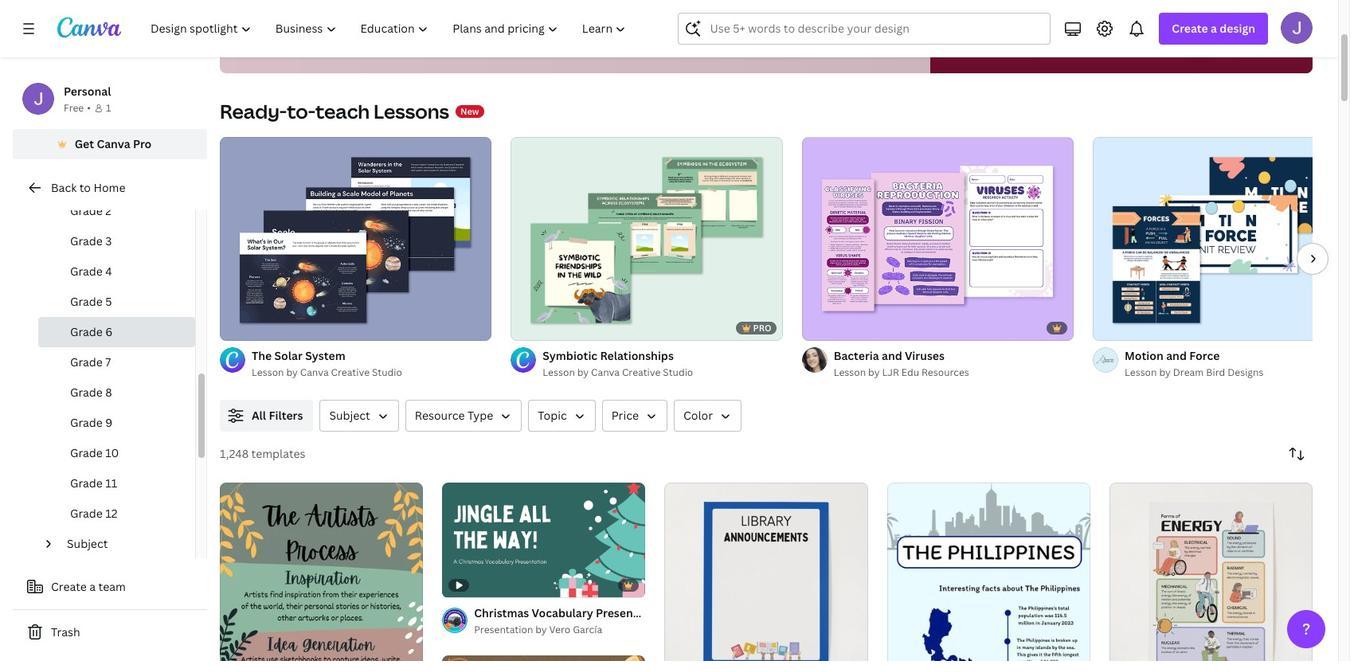 Task type: locate. For each thing, give the bounding box(es) containing it.
a left the design at the top of the page
[[1211, 21, 1218, 36]]

get
[[75, 136, 94, 151]]

garcía
[[573, 623, 603, 636]]

grade inside grade 4 link
[[70, 264, 103, 279]]

a
[[1211, 21, 1218, 36], [89, 579, 96, 595]]

subject button down the 12
[[61, 529, 186, 559]]

grade left 11
[[70, 476, 103, 491]]

relationships
[[600, 348, 674, 363]]

subject
[[329, 408, 370, 423], [67, 536, 108, 552]]

grade inside the "grade 8" link
[[70, 385, 103, 400]]

1 horizontal spatial lesson by canva creative studio link
[[543, 365, 783, 381]]

all
[[252, 408, 266, 423]]

8 grade from the top
[[70, 415, 103, 430]]

a inside dropdown button
[[1211, 21, 1218, 36]]

1 horizontal spatial creative
[[622, 366, 661, 379]]

1 vertical spatial create
[[51, 579, 87, 595]]

1 horizontal spatial subject
[[329, 408, 370, 423]]

symbiotic relationships image
[[511, 137, 783, 341]]

None search field
[[679, 13, 1051, 45]]

2 creative from the left
[[622, 366, 661, 379]]

color
[[684, 408, 713, 423]]

subject down the solar system lesson by canva creative studio
[[329, 408, 370, 423]]

4 grade from the top
[[70, 294, 103, 309]]

0 horizontal spatial canva
[[97, 136, 130, 151]]

6 grade from the top
[[70, 355, 103, 370]]

a for team
[[89, 579, 96, 595]]

•
[[87, 101, 91, 115]]

2 studio from the left
[[663, 366, 694, 379]]

grade left '8'
[[70, 385, 103, 400]]

1 vertical spatial subject button
[[61, 529, 186, 559]]

grade 7 link
[[38, 347, 195, 378]]

studio down "the solar system" link
[[372, 366, 402, 379]]

grade inside grade 12 link
[[70, 506, 103, 521]]

back
[[51, 180, 77, 195]]

edu
[[902, 366, 920, 379]]

grade 4
[[70, 264, 112, 279]]

0 horizontal spatial and
[[882, 348, 903, 363]]

1 lesson from the left
[[252, 366, 284, 379]]

grade for grade 5
[[70, 294, 103, 309]]

presentation by vero garcía
[[474, 623, 603, 636]]

blue white simple library announcements educational poster image
[[665, 483, 868, 661]]

pro
[[754, 322, 772, 334]]

canva left pro
[[97, 136, 130, 151]]

create
[[1173, 21, 1209, 36], [51, 579, 87, 595]]

a inside button
[[89, 579, 96, 595]]

lesson down bacteria in the bottom right of the page
[[834, 366, 866, 379]]

0 horizontal spatial a
[[89, 579, 96, 595]]

grade left 9
[[70, 415, 103, 430]]

create left the design at the top of the page
[[1173, 21, 1209, 36]]

grade left 7
[[70, 355, 103, 370]]

canva down 'relationships'
[[591, 366, 620, 379]]

lesson for the
[[252, 366, 284, 379]]

motion and force image
[[1093, 137, 1351, 341]]

canva
[[97, 136, 130, 151], [300, 366, 329, 379], [591, 366, 620, 379]]

the solar system link
[[252, 347, 492, 365]]

10 grade from the top
[[70, 476, 103, 491]]

grade for grade 12
[[70, 506, 103, 521]]

price button
[[602, 400, 668, 432]]

0 vertical spatial a
[[1211, 21, 1218, 36]]

1 vertical spatial subject
[[67, 536, 108, 552]]

1 and from the left
[[882, 348, 903, 363]]

studio inside symbiotic relationships lesson by canva creative studio
[[663, 366, 694, 379]]

grade inside grade 7 link
[[70, 355, 103, 370]]

and for motion
[[1167, 348, 1187, 363]]

resource
[[415, 408, 465, 423]]

12
[[105, 506, 118, 521]]

4
[[105, 264, 112, 279]]

create a design
[[1173, 21, 1256, 36]]

0 vertical spatial subject
[[329, 408, 370, 423]]

by inside bacteria and viruses lesson by ljr edu resources
[[869, 366, 880, 379]]

1 creative from the left
[[331, 366, 370, 379]]

0 horizontal spatial creative
[[331, 366, 370, 379]]

subject button down "the solar system" link
[[320, 400, 399, 432]]

2 and from the left
[[1167, 348, 1187, 363]]

create inside create a team button
[[51, 579, 87, 595]]

bacteria and viruses lesson by ljr edu resources
[[834, 348, 970, 379]]

0 horizontal spatial subject
[[67, 536, 108, 552]]

grade 3
[[70, 234, 112, 249]]

2 lesson by canva creative studio link from the left
[[543, 365, 783, 381]]

by down symbiotic
[[578, 366, 589, 379]]

system
[[305, 348, 346, 363]]

2 lesson from the left
[[543, 366, 575, 379]]

filters
[[269, 408, 303, 423]]

subject down grade 12
[[67, 536, 108, 552]]

by inside motion and force lesson by dream bird designs
[[1160, 366, 1171, 379]]

grade for grade 2
[[70, 203, 103, 218]]

resource type
[[415, 408, 494, 423]]

grade 6
[[70, 324, 113, 340]]

presentation
[[474, 623, 533, 636]]

by down solar
[[286, 366, 298, 379]]

1 horizontal spatial and
[[1167, 348, 1187, 363]]

5 grade from the top
[[70, 324, 103, 340]]

topic button
[[529, 400, 596, 432]]

by left ljr
[[869, 366, 880, 379]]

by
[[286, 366, 298, 379], [578, 366, 589, 379], [869, 366, 880, 379], [1160, 366, 1171, 379], [536, 623, 547, 636]]

grade left 4
[[70, 264, 103, 279]]

7 grade from the top
[[70, 385, 103, 400]]

grade for grade 6
[[70, 324, 103, 340]]

1 horizontal spatial a
[[1211, 21, 1218, 36]]

grade left the 10
[[70, 446, 103, 461]]

by for motion
[[1160, 366, 1171, 379]]

lesson by canva creative studio link for symbiotic relationships
[[543, 365, 783, 381]]

lesson down symbiotic
[[543, 366, 575, 379]]

1 horizontal spatial create
[[1173, 21, 1209, 36]]

personal
[[64, 84, 111, 99]]

creative down "the solar system" link
[[331, 366, 370, 379]]

canva down system
[[300, 366, 329, 379]]

3 grade from the top
[[70, 264, 103, 279]]

by inside symbiotic relationships lesson by canva creative studio
[[578, 366, 589, 379]]

2 grade from the top
[[70, 234, 103, 249]]

4 lesson from the left
[[1125, 366, 1158, 379]]

1 vertical spatial a
[[89, 579, 96, 595]]

1 lesson by canva creative studio link from the left
[[252, 365, 492, 381]]

studio inside the solar system lesson by canva creative studio
[[372, 366, 402, 379]]

lesson inside motion and force lesson by dream bird designs
[[1125, 366, 1158, 379]]

0 vertical spatial create
[[1173, 21, 1209, 36]]

by left vero
[[536, 623, 547, 636]]

studio down symbiotic relationships link
[[663, 366, 694, 379]]

creative inside the solar system lesson by canva creative studio
[[331, 366, 370, 379]]

0 horizontal spatial studio
[[372, 366, 402, 379]]

and inside motion and force lesson by dream bird designs
[[1167, 348, 1187, 363]]

1 horizontal spatial canva
[[300, 366, 329, 379]]

0 horizontal spatial lesson by canva creative studio link
[[252, 365, 492, 381]]

Search search field
[[710, 14, 1041, 44]]

11 grade from the top
[[70, 506, 103, 521]]

lesson by canva creative studio link down 'relationships'
[[543, 365, 783, 381]]

type
[[468, 408, 494, 423]]

grade
[[70, 203, 103, 218], [70, 234, 103, 249], [70, 264, 103, 279], [70, 294, 103, 309], [70, 324, 103, 340], [70, 355, 103, 370], [70, 385, 103, 400], [70, 415, 103, 430], [70, 446, 103, 461], [70, 476, 103, 491], [70, 506, 103, 521]]

templates
[[251, 446, 306, 461]]

9
[[105, 415, 113, 430]]

1 horizontal spatial subject button
[[320, 400, 399, 432]]

grade 10
[[70, 446, 119, 461]]

1 studio from the left
[[372, 366, 402, 379]]

and up ljr
[[882, 348, 903, 363]]

grade 8
[[70, 385, 112, 400]]

design
[[1220, 21, 1256, 36]]

grade 9 link
[[38, 408, 195, 438]]

jacob simon image
[[1282, 12, 1313, 44]]

9 grade from the top
[[70, 446, 103, 461]]

lesson by canva creative studio link down system
[[252, 365, 492, 381]]

force
[[1190, 348, 1220, 363]]

lesson down the
[[252, 366, 284, 379]]

grade inside grade 5 link
[[70, 294, 103, 309]]

2 horizontal spatial canva
[[591, 366, 620, 379]]

3 lesson from the left
[[834, 366, 866, 379]]

grade 2
[[70, 203, 112, 218]]

grade 12
[[70, 506, 118, 521]]

grade for grade 9
[[70, 415, 103, 430]]

grade for grade 4
[[70, 264, 103, 279]]

5
[[105, 294, 112, 309]]

the solar system image
[[220, 137, 492, 341]]

lesson inside the solar system lesson by canva creative studio
[[252, 366, 284, 379]]

lesson inside bacteria and viruses lesson by ljr edu resources
[[834, 366, 866, 379]]

the
[[252, 348, 272, 363]]

grade left 6
[[70, 324, 103, 340]]

grade 7
[[70, 355, 111, 370]]

create left team
[[51, 579, 87, 595]]

dream
[[1174, 366, 1204, 379]]

grade left the 12
[[70, 506, 103, 521]]

by inside the solar system lesson by canva creative studio
[[286, 366, 298, 379]]

1 grade from the top
[[70, 203, 103, 218]]

trash link
[[13, 617, 207, 649]]

creative down 'relationships'
[[622, 366, 661, 379]]

and inside bacteria and viruses lesson by ljr edu resources
[[882, 348, 903, 363]]

motion
[[1125, 348, 1164, 363]]

lesson down 'motion'
[[1125, 366, 1158, 379]]

and up dream
[[1167, 348, 1187, 363]]

grade for grade 3
[[70, 234, 103, 249]]

topic
[[538, 408, 567, 423]]

grade 8 link
[[38, 378, 195, 408]]

grade left 3
[[70, 234, 103, 249]]

studio
[[372, 366, 402, 379], [663, 366, 694, 379]]

create a design button
[[1160, 13, 1269, 45]]

grade left 5
[[70, 294, 103, 309]]

1 horizontal spatial studio
[[663, 366, 694, 379]]

8
[[105, 385, 112, 400]]

grade for grade 11
[[70, 476, 103, 491]]

back to home
[[51, 180, 126, 195]]

create inside 'create a design' dropdown button
[[1173, 21, 1209, 36]]

by left dream
[[1160, 366, 1171, 379]]

create for create a team
[[51, 579, 87, 595]]

grade left 2
[[70, 203, 103, 218]]

lessons
[[374, 98, 449, 124]]

creative
[[331, 366, 370, 379], [622, 366, 661, 379]]

and
[[882, 348, 903, 363], [1167, 348, 1187, 363]]

a left team
[[89, 579, 96, 595]]

grade inside grade 3 link
[[70, 234, 103, 249]]

bacteria and viruses image
[[802, 137, 1074, 341]]

designs
[[1228, 366, 1264, 379]]

create a team button
[[13, 571, 207, 603]]

grade inside grade 11 link
[[70, 476, 103, 491]]

grade inside grade 9 link
[[70, 415, 103, 430]]

price
[[612, 408, 639, 423]]

viruses
[[905, 348, 945, 363]]

0 horizontal spatial create
[[51, 579, 87, 595]]



Task type: describe. For each thing, give the bounding box(es) containing it.
lesson inside symbiotic relationships lesson by canva creative studio
[[543, 366, 575, 379]]

grade 9
[[70, 415, 113, 430]]

grade 11 link
[[38, 469, 195, 499]]

6
[[105, 324, 113, 340]]

all filters button
[[220, 400, 314, 432]]

grade 5
[[70, 294, 112, 309]]

all filters
[[252, 408, 303, 423]]

creative inside symbiotic relationships lesson by canva creative studio
[[622, 366, 661, 379]]

grade for grade 10
[[70, 446, 103, 461]]

subject for the top subject button
[[329, 408, 370, 423]]

forms of energy physical science classroom poster pastel illustratted image
[[1110, 483, 1313, 661]]

bacteria and viruses link
[[834, 347, 1074, 365]]

grade for grade 8
[[70, 385, 103, 400]]

0 vertical spatial subject button
[[320, 400, 399, 432]]

0 horizontal spatial subject button
[[61, 529, 186, 559]]

lesson for bacteria
[[834, 366, 866, 379]]

1
[[106, 101, 111, 115]]

lesson by canva creative studio link for the solar system
[[252, 365, 492, 381]]

grade 4 link
[[38, 257, 195, 287]]

lesson by ljr edu resources link
[[834, 365, 1074, 381]]

11
[[105, 476, 117, 491]]

grade 11
[[70, 476, 117, 491]]

1,248
[[220, 446, 249, 461]]

team
[[98, 579, 126, 595]]

back to home link
[[13, 172, 207, 204]]

a for design
[[1211, 21, 1218, 36]]

ready-to-teach lessons
[[220, 98, 449, 124]]

ljr
[[883, 366, 900, 379]]

color button
[[674, 400, 742, 432]]

grade 12 link
[[38, 499, 195, 529]]

solar
[[275, 348, 303, 363]]

to-
[[287, 98, 316, 124]]

canva inside symbiotic relationships lesson by canva creative studio
[[591, 366, 620, 379]]

7
[[105, 355, 111, 370]]

grade 5 link
[[38, 287, 195, 317]]

symbiotic relationships link
[[543, 347, 783, 365]]

ready-
[[220, 98, 287, 124]]

create for create a design
[[1173, 21, 1209, 36]]

10
[[105, 446, 119, 461]]

by for the
[[286, 366, 298, 379]]

vero
[[550, 623, 571, 636]]

home
[[94, 180, 126, 195]]

get canva pro
[[75, 136, 152, 151]]

trash
[[51, 625, 80, 640]]

symbiotic relationships lesson by canva creative studio
[[543, 348, 694, 379]]

new
[[461, 105, 479, 117]]

lesson for motion
[[1125, 366, 1158, 379]]

canva inside button
[[97, 136, 130, 151]]

history education presentation skeleton in a brown beige yellow friendly handdrawn style image
[[442, 655, 646, 661]]

canva inside the solar system lesson by canva creative studio
[[300, 366, 329, 379]]

get canva pro button
[[13, 129, 207, 159]]

lesson by dream bird designs link
[[1125, 365, 1351, 381]]

and for bacteria
[[882, 348, 903, 363]]

2
[[105, 203, 112, 218]]

free
[[64, 101, 84, 115]]

bacteria
[[834, 348, 880, 363]]

grade for grade 7
[[70, 355, 103, 370]]

1,248 templates
[[220, 446, 306, 461]]

grade 2 link
[[38, 196, 195, 226]]

bird
[[1207, 366, 1226, 379]]

presentation by vero garcía link
[[474, 622, 646, 638]]

the artists process education infographic in olive ochre abstract nature style image
[[220, 483, 423, 661]]

top level navigation element
[[140, 13, 640, 45]]

motion and force lesson by dream bird designs
[[1125, 348, 1264, 379]]

teach
[[316, 98, 370, 124]]

create a team
[[51, 579, 126, 595]]

pro
[[133, 136, 152, 151]]

to
[[79, 180, 91, 195]]

resources
[[922, 366, 970, 379]]

3
[[105, 234, 112, 249]]

the philippines infographic in blue white minimalist style image
[[888, 483, 1091, 661]]

Sort by button
[[1282, 438, 1313, 470]]

the solar system lesson by canva creative studio
[[252, 348, 402, 379]]

grade 3 link
[[38, 226, 195, 257]]

motion and force link
[[1125, 347, 1351, 365]]

free •
[[64, 101, 91, 115]]

by for bacteria
[[869, 366, 880, 379]]

resource type button
[[406, 400, 522, 432]]

symbiotic
[[543, 348, 598, 363]]

grade 10 link
[[38, 438, 195, 469]]

subject for leftmost subject button
[[67, 536, 108, 552]]



Task type: vqa. For each thing, say whether or not it's contained in the screenshot.
Subject button
yes



